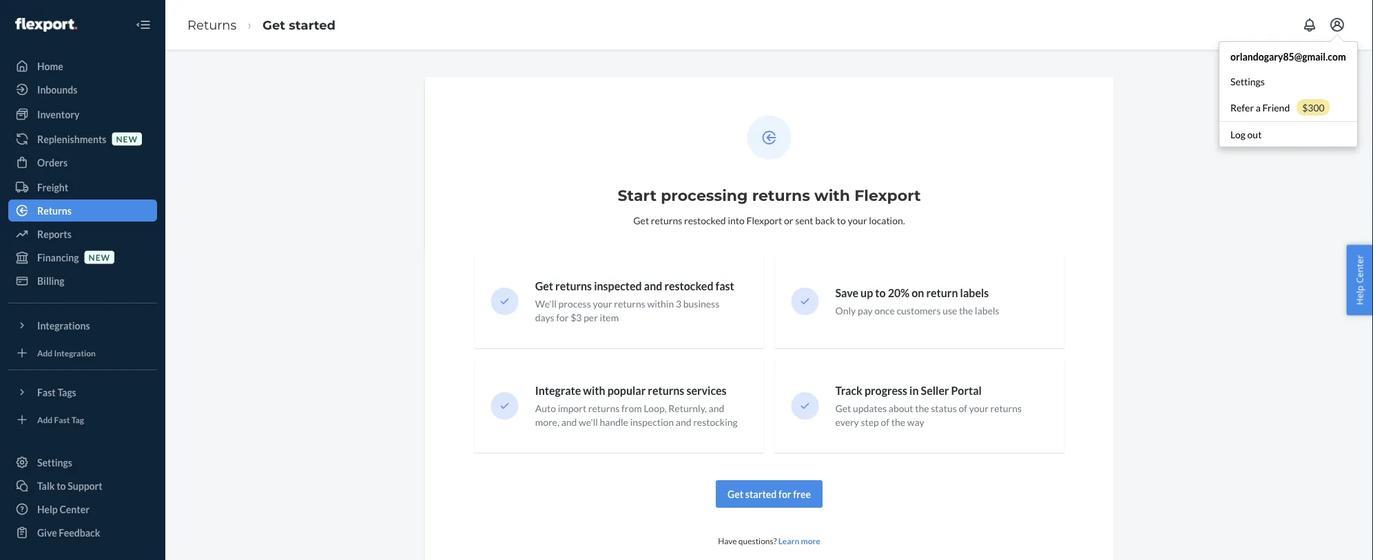 Task type: describe. For each thing, give the bounding box(es) containing it.
business
[[683, 298, 720, 310]]

returnly,
[[669, 403, 707, 415]]

orders link
[[8, 152, 157, 174]]

save
[[835, 287, 859, 300]]

customers
[[897, 305, 941, 317]]

and down import
[[561, 417, 577, 429]]

learn
[[779, 537, 799, 547]]

inspection
[[630, 417, 674, 429]]

only
[[835, 305, 856, 317]]

returns up or
[[752, 186, 810, 205]]

seller
[[921, 385, 949, 398]]

close navigation image
[[135, 17, 152, 33]]

1 vertical spatial labels
[[975, 305, 1000, 317]]

0 vertical spatial to
[[837, 215, 846, 226]]

1 vertical spatial returns
[[37, 205, 72, 217]]

get started
[[263, 17, 336, 32]]

talk to support
[[37, 481, 102, 492]]

step
[[861, 417, 879, 429]]

integrate with popular returns services auto import returns from loop, returnly, and more, and we'll handle inspection and restocking
[[535, 385, 738, 429]]

pay
[[858, 305, 873, 317]]

center inside help center button
[[1354, 255, 1366, 284]]

add for add fast tag
[[37, 415, 53, 425]]

processing
[[661, 186, 748, 205]]

breadcrumbs navigation
[[176, 5, 347, 45]]

add fast tag
[[37, 415, 84, 425]]

handle
[[600, 417, 628, 429]]

get for get returns inspected and restocked fast we'll process your returns within 3 business days for $3 per item
[[535, 280, 553, 293]]

reports
[[37, 228, 72, 240]]

get started link
[[263, 17, 336, 32]]

loop,
[[644, 403, 667, 415]]

inventory link
[[8, 103, 157, 125]]

0 vertical spatial settings link
[[1220, 69, 1357, 94]]

get for get started
[[263, 17, 285, 32]]

within
[[647, 298, 674, 310]]

home link
[[8, 55, 157, 77]]

track
[[835, 385, 863, 398]]

billing link
[[8, 270, 157, 292]]

more,
[[535, 417, 559, 429]]

started for get started for free
[[745, 489, 777, 501]]

start
[[618, 186, 657, 205]]

status
[[931, 403, 957, 415]]

tag
[[71, 415, 84, 425]]

out
[[1248, 129, 1262, 140]]

reports link
[[8, 223, 157, 245]]

integrations button
[[8, 315, 157, 337]]

flexport for with
[[855, 186, 921, 205]]

new for replenishments
[[116, 134, 138, 144]]

learn more button
[[779, 536, 821, 548]]

orlandogary85@gmail.com
[[1231, 51, 1346, 62]]

returns inside breadcrumbs navigation
[[187, 17, 237, 32]]

feedback
[[59, 527, 100, 539]]

1 vertical spatial of
[[881, 417, 890, 429]]

days
[[535, 312, 554, 324]]

1 vertical spatial help
[[37, 504, 58, 516]]

20%
[[888, 287, 910, 300]]

inventory
[[37, 109, 79, 120]]

more
[[801, 537, 821, 547]]

inbounds link
[[8, 79, 157, 101]]

auto
[[535, 403, 556, 415]]

get returns restocked into flexport or sent back to your location.
[[633, 215, 905, 226]]

and down returnly,
[[676, 417, 691, 429]]

support
[[68, 481, 102, 492]]

track progress in seller portal get updates about the status of your returns every step of the way
[[835, 385, 1022, 429]]

sent
[[795, 215, 813, 226]]

for inside get returns inspected and restocked fast we'll process your returns within 3 business days for $3 per item
[[556, 312, 569, 324]]

returns inside track progress in seller portal get updates about the status of your returns every step of the way
[[991, 403, 1022, 415]]

1 vertical spatial help center
[[37, 504, 90, 516]]

location.
[[869, 215, 905, 226]]

help center inside button
[[1354, 255, 1366, 305]]

$3
[[571, 312, 582, 324]]

talk to support button
[[8, 475, 157, 497]]

add fast tag link
[[8, 409, 157, 431]]

inspected
[[594, 280, 642, 293]]

about
[[889, 403, 913, 415]]

back
[[815, 215, 835, 226]]

3
[[676, 298, 681, 310]]

0 vertical spatial of
[[959, 403, 967, 415]]

tags
[[57, 387, 76, 399]]

from
[[622, 403, 642, 415]]

help center link
[[8, 499, 157, 521]]

item
[[600, 312, 619, 324]]

talk
[[37, 481, 55, 492]]

have
[[718, 537, 737, 547]]

orders
[[37, 157, 68, 168]]

give feedback button
[[8, 522, 157, 544]]

start processing returns with flexport
[[618, 186, 921, 205]]

the inside save up to 20% on return labels only pay once customers use the labels
[[959, 305, 973, 317]]

fast tags
[[37, 387, 76, 399]]

progress
[[865, 385, 907, 398]]

0 vertical spatial labels
[[960, 287, 989, 300]]

center inside help center link
[[60, 504, 90, 516]]

updates
[[853, 403, 887, 415]]

freight
[[37, 182, 68, 193]]

or
[[784, 215, 793, 226]]

billing
[[37, 275, 64, 287]]

returns up loop,
[[648, 385, 684, 398]]

way
[[907, 417, 924, 429]]



Task type: locate. For each thing, give the bounding box(es) containing it.
0 vertical spatial settings
[[1231, 75, 1265, 87]]

we'll
[[535, 298, 557, 310]]

help
[[1354, 286, 1366, 305], [37, 504, 58, 516]]

returns link right close navigation icon
[[187, 17, 237, 32]]

1 vertical spatial restocked
[[665, 280, 714, 293]]

0 vertical spatial add
[[37, 348, 53, 358]]

started inside button
[[745, 489, 777, 501]]

get inside track progress in seller portal get updates about the status of your returns every step of the way
[[835, 403, 851, 415]]

returns up process
[[555, 280, 592, 293]]

settings link
[[1220, 69, 1357, 94], [8, 452, 157, 474]]

$300
[[1302, 102, 1325, 113]]

to right up in the right of the page
[[875, 287, 886, 300]]

fast inside dropdown button
[[37, 387, 56, 399]]

get inside get returns inspected and restocked fast we'll process your returns within 3 business days for $3 per item
[[535, 280, 553, 293]]

1 horizontal spatial to
[[837, 215, 846, 226]]

1 horizontal spatial for
[[779, 489, 791, 501]]

add integration link
[[8, 342, 157, 365]]

fast
[[716, 280, 734, 293]]

1 horizontal spatial your
[[848, 215, 867, 226]]

returns right status at the bottom right of page
[[991, 403, 1022, 415]]

settings link up talk to support button
[[8, 452, 157, 474]]

0 horizontal spatial help center
[[37, 504, 90, 516]]

replenishments
[[37, 133, 106, 145]]

1 horizontal spatial the
[[915, 403, 929, 415]]

1 vertical spatial fast
[[54, 415, 70, 425]]

integrations
[[37, 320, 90, 332]]

returns up handle
[[588, 403, 620, 415]]

0 horizontal spatial returns
[[37, 205, 72, 217]]

add integration
[[37, 348, 96, 358]]

1 horizontal spatial flexport
[[855, 186, 921, 205]]

log
[[1231, 129, 1246, 140]]

freight link
[[8, 176, 157, 198]]

1 horizontal spatial center
[[1354, 255, 1366, 284]]

1 vertical spatial the
[[915, 403, 929, 415]]

1 horizontal spatial of
[[959, 403, 967, 415]]

1 horizontal spatial settings link
[[1220, 69, 1357, 94]]

portal
[[951, 385, 982, 398]]

get inside breadcrumbs navigation
[[263, 17, 285, 32]]

have questions? learn more
[[718, 537, 821, 547]]

0 horizontal spatial of
[[881, 417, 890, 429]]

1 vertical spatial your
[[593, 298, 612, 310]]

started
[[289, 17, 336, 32], [745, 489, 777, 501]]

0 vertical spatial help center
[[1354, 255, 1366, 305]]

1 vertical spatial new
[[89, 252, 110, 262]]

0 vertical spatial fast
[[37, 387, 56, 399]]

0 horizontal spatial flexport
[[747, 215, 782, 226]]

1 vertical spatial to
[[875, 287, 886, 300]]

restocked inside get returns inspected and restocked fast we'll process your returns within 3 business days for $3 per item
[[665, 280, 714, 293]]

for inside button
[[779, 489, 791, 501]]

to
[[837, 215, 846, 226], [875, 287, 886, 300], [57, 481, 66, 492]]

import
[[558, 403, 587, 415]]

give
[[37, 527, 57, 539]]

the right the use
[[959, 305, 973, 317]]

get started for free button
[[716, 481, 823, 509]]

up
[[861, 287, 873, 300]]

give feedback
[[37, 527, 100, 539]]

fast tags button
[[8, 382, 157, 404]]

2 vertical spatial the
[[891, 417, 905, 429]]

fast left tags
[[37, 387, 56, 399]]

0 horizontal spatial your
[[593, 298, 612, 310]]

new down reports link
[[89, 252, 110, 262]]

0 vertical spatial returns link
[[187, 17, 237, 32]]

returns down start
[[651, 215, 682, 226]]

0 vertical spatial the
[[959, 305, 973, 317]]

save up to 20% on return labels only pay once customers use the labels
[[835, 287, 1000, 317]]

questions?
[[739, 537, 777, 547]]

with inside integrate with popular returns services auto import returns from loop, returnly, and more, and we'll handle inspection and restocking
[[583, 385, 605, 398]]

1 vertical spatial for
[[779, 489, 791, 501]]

1 horizontal spatial settings
[[1231, 75, 1265, 87]]

returns right close navigation icon
[[187, 17, 237, 32]]

every
[[835, 417, 859, 429]]

1 vertical spatial settings link
[[8, 452, 157, 474]]

refer
[[1231, 102, 1254, 113]]

labels right the use
[[975, 305, 1000, 317]]

flexport for into
[[747, 215, 782, 226]]

fast
[[37, 387, 56, 399], [54, 415, 70, 425]]

returns link
[[187, 17, 237, 32], [8, 200, 157, 222]]

restocking
[[693, 417, 738, 429]]

0 vertical spatial help
[[1354, 286, 1366, 305]]

add left "integration"
[[37, 348, 53, 358]]

1 vertical spatial add
[[37, 415, 53, 425]]

0 horizontal spatial to
[[57, 481, 66, 492]]

integrate
[[535, 385, 581, 398]]

0 vertical spatial your
[[848, 215, 867, 226]]

0 vertical spatial for
[[556, 312, 569, 324]]

get inside get started for free button
[[728, 489, 744, 501]]

home
[[37, 60, 63, 72]]

0 vertical spatial started
[[289, 17, 336, 32]]

2 horizontal spatial the
[[959, 305, 973, 317]]

per
[[584, 312, 598, 324]]

0 vertical spatial returns
[[187, 17, 237, 32]]

0 horizontal spatial settings link
[[8, 452, 157, 474]]

1 add from the top
[[37, 348, 53, 358]]

1 vertical spatial settings
[[37, 457, 72, 469]]

2 horizontal spatial your
[[969, 403, 989, 415]]

restocked down processing
[[684, 215, 726, 226]]

new up orders link
[[116, 134, 138, 144]]

help inside button
[[1354, 286, 1366, 305]]

returns up reports
[[37, 205, 72, 217]]

1 vertical spatial with
[[583, 385, 605, 398]]

your up item
[[593, 298, 612, 310]]

0 vertical spatial restocked
[[684, 215, 726, 226]]

labels right return
[[960, 287, 989, 300]]

get for get returns restocked into flexport or sent back to your location.
[[633, 215, 649, 226]]

and up within
[[644, 280, 662, 293]]

open notifications image
[[1302, 17, 1318, 33]]

settings up talk
[[37, 457, 72, 469]]

returns down inspected
[[614, 298, 646, 310]]

flexport left or
[[747, 215, 782, 226]]

and
[[644, 280, 662, 293], [709, 403, 724, 415], [561, 417, 577, 429], [676, 417, 691, 429]]

to inside button
[[57, 481, 66, 492]]

with
[[814, 186, 850, 205], [583, 385, 605, 398]]

returns
[[752, 186, 810, 205], [651, 215, 682, 226], [555, 280, 592, 293], [614, 298, 646, 310], [648, 385, 684, 398], [588, 403, 620, 415], [991, 403, 1022, 415]]

flexport
[[855, 186, 921, 205], [747, 215, 782, 226]]

0 horizontal spatial settings
[[37, 457, 72, 469]]

help center button
[[1347, 245, 1373, 316]]

0 vertical spatial flexport
[[855, 186, 921, 205]]

of down 'portal'
[[959, 403, 967, 415]]

settings link down orlandogary85@gmail.com
[[1220, 69, 1357, 94]]

0 horizontal spatial for
[[556, 312, 569, 324]]

use
[[943, 305, 957, 317]]

0 horizontal spatial started
[[289, 17, 336, 32]]

into
[[728, 215, 745, 226]]

of
[[959, 403, 967, 415], [881, 417, 890, 429]]

1 horizontal spatial returns
[[187, 17, 237, 32]]

1 horizontal spatial started
[[745, 489, 777, 501]]

log out button
[[1220, 121, 1357, 147]]

0 vertical spatial with
[[814, 186, 850, 205]]

0 horizontal spatial with
[[583, 385, 605, 398]]

free
[[793, 489, 811, 501]]

0 horizontal spatial new
[[89, 252, 110, 262]]

log out
[[1231, 129, 1262, 140]]

1 horizontal spatial new
[[116, 134, 138, 144]]

open account menu image
[[1329, 17, 1346, 33]]

fast left tag
[[54, 415, 70, 425]]

on
[[912, 287, 924, 300]]

services
[[687, 385, 727, 398]]

0 horizontal spatial center
[[60, 504, 90, 516]]

your left location.
[[848, 215, 867, 226]]

new
[[116, 134, 138, 144], [89, 252, 110, 262]]

0 vertical spatial center
[[1354, 255, 1366, 284]]

2 vertical spatial your
[[969, 403, 989, 415]]

your inside track progress in seller portal get updates about the status of your returns every step of the way
[[969, 403, 989, 415]]

started inside breadcrumbs navigation
[[289, 17, 336, 32]]

your inside get returns inspected and restocked fast we'll process your returns within 3 business days for $3 per item
[[593, 298, 612, 310]]

0 horizontal spatial help
[[37, 504, 58, 516]]

2 add from the top
[[37, 415, 53, 425]]

your down 'portal'
[[969, 403, 989, 415]]

2 vertical spatial to
[[57, 481, 66, 492]]

1 horizontal spatial returns link
[[187, 17, 237, 32]]

0 vertical spatial new
[[116, 134, 138, 144]]

the up way
[[915, 403, 929, 415]]

with up import
[[583, 385, 605, 398]]

2 horizontal spatial to
[[875, 287, 886, 300]]

orlandogary85@gmail.com link
[[1220, 44, 1357, 69]]

restocked up 3
[[665, 280, 714, 293]]

settings
[[1231, 75, 1265, 87], [37, 457, 72, 469]]

to inside save up to 20% on return labels only pay once customers use the labels
[[875, 287, 886, 300]]

add down fast tags
[[37, 415, 53, 425]]

1 vertical spatial flexport
[[747, 215, 782, 226]]

the down the about on the bottom of page
[[891, 417, 905, 429]]

labels
[[960, 287, 989, 300], [975, 305, 1000, 317]]

get for get started for free
[[728, 489, 744, 501]]

0 horizontal spatial returns link
[[8, 200, 157, 222]]

process
[[558, 298, 591, 310]]

add for add integration
[[37, 348, 53, 358]]

to right back
[[837, 215, 846, 226]]

for left free
[[779, 489, 791, 501]]

with up back
[[814, 186, 850, 205]]

returns link down freight link at the left top of the page
[[8, 200, 157, 222]]

inbounds
[[37, 84, 77, 95]]

1 horizontal spatial help center
[[1354, 255, 1366, 305]]

refer a friend
[[1231, 102, 1290, 113]]

popular
[[608, 385, 646, 398]]

and inside get returns inspected and restocked fast we'll process your returns within 3 business days for $3 per item
[[644, 280, 662, 293]]

to right talk
[[57, 481, 66, 492]]

of right step
[[881, 417, 890, 429]]

and up restocking
[[709, 403, 724, 415]]

flexport logo image
[[15, 18, 77, 32]]

for left $3
[[556, 312, 569, 324]]

help center
[[1354, 255, 1366, 305], [37, 504, 90, 516]]

1 horizontal spatial with
[[814, 186, 850, 205]]

returns
[[187, 17, 237, 32], [37, 205, 72, 217]]

settings up refer
[[1231, 75, 1265, 87]]

0 horizontal spatial the
[[891, 417, 905, 429]]

started for get started
[[289, 17, 336, 32]]

once
[[875, 305, 895, 317]]

1 vertical spatial started
[[745, 489, 777, 501]]

get
[[263, 17, 285, 32], [633, 215, 649, 226], [535, 280, 553, 293], [835, 403, 851, 415], [728, 489, 744, 501]]

new for financing
[[89, 252, 110, 262]]

1 horizontal spatial help
[[1354, 286, 1366, 305]]

get returns inspected and restocked fast we'll process your returns within 3 business days for $3 per item
[[535, 280, 734, 324]]

return
[[926, 287, 958, 300]]

flexport up location.
[[855, 186, 921, 205]]

1 vertical spatial returns link
[[8, 200, 157, 222]]

1 vertical spatial center
[[60, 504, 90, 516]]



Task type: vqa. For each thing, say whether or not it's contained in the screenshot.
Freight link
yes



